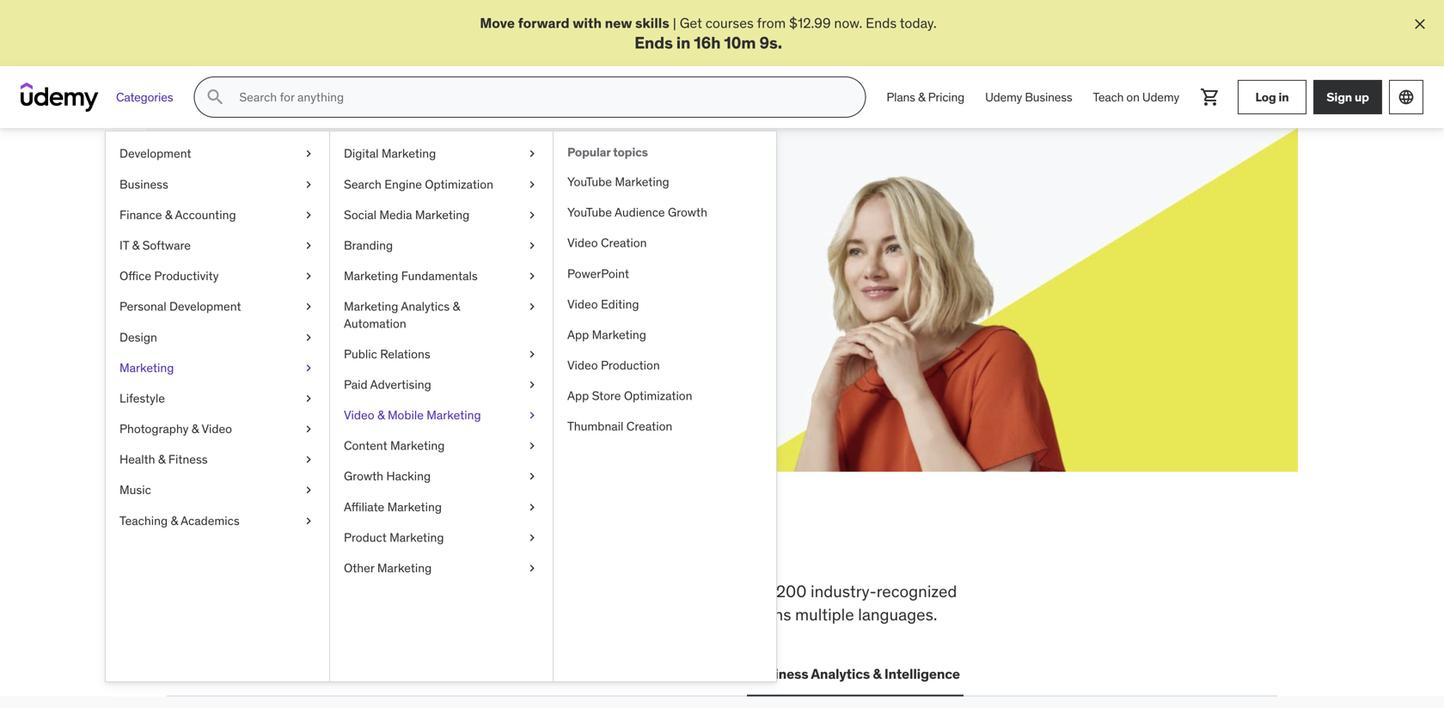 Task type: locate. For each thing, give the bounding box(es) containing it.
skills left |
[[635, 14, 669, 32]]

as right little
[[519, 246, 532, 263]]

business down spans
[[750, 665, 808, 683]]

web development button
[[167, 654, 291, 695]]

as
[[471, 246, 485, 263], [519, 246, 532, 263]]

xsmall image for branding
[[525, 237, 539, 254]]

& for video
[[191, 421, 199, 437]]

xsmall image for digital marketing
[[525, 145, 539, 162]]

new
[[605, 14, 632, 32]]

1 vertical spatial app
[[567, 388, 589, 404]]

xsmall image inside digital marketing link
[[525, 145, 539, 162]]

health & fitness
[[119, 452, 208, 467]]

0 horizontal spatial ends
[[635, 32, 673, 53]]

0 vertical spatial your
[[356, 203, 418, 239]]

xsmall image inside development link
[[302, 145, 315, 162]]

xsmall image for product marketing
[[525, 529, 539, 546]]

& left intelligence
[[873, 665, 882, 683]]

xsmall image inside finance & accounting link
[[302, 207, 315, 223]]

personal development
[[119, 299, 241, 314]]

marketing inside "content marketing" link
[[390, 438, 445, 454]]

marketing inside marketing analytics & automation
[[344, 299, 398, 314]]

marketing up to
[[377, 561, 432, 576]]

topics,
[[497, 581, 545, 602]]

udemy
[[985, 89, 1022, 105], [1142, 89, 1179, 105]]

1 vertical spatial for
[[450, 246, 467, 263]]

finance & accounting link
[[106, 200, 329, 230]]

editing
[[601, 296, 639, 312]]

xsmall image for marketing analytics & automation
[[525, 298, 539, 315]]

business analytics & intelligence
[[750, 665, 960, 683]]

xsmall image left 'paid'
[[302, 390, 315, 407]]

analytics down fundamentals
[[401, 299, 450, 314]]

xsmall image inside branding link
[[525, 237, 539, 254]]

rounded
[[460, 604, 521, 625]]

& right teaching
[[171, 513, 178, 529]]

1 horizontal spatial analytics
[[811, 665, 870, 683]]

skills up workplace
[[285, 525, 378, 569]]

video down lifestyle link
[[202, 421, 232, 437]]

including
[[549, 581, 616, 602]]

development right web
[[202, 665, 288, 683]]

& up fitness
[[191, 421, 199, 437]]

app down "video editing"
[[567, 327, 589, 343]]

shopping cart with 0 items image
[[1200, 87, 1221, 108]]

marketing up engine
[[382, 146, 436, 161]]

business for business analytics & intelligence
[[750, 665, 808, 683]]

optimization down digital marketing link
[[425, 176, 493, 192]]

1 horizontal spatial with
[[573, 14, 602, 32]]

in right log
[[1279, 89, 1289, 105]]

video inside video creation link
[[567, 235, 598, 251]]

1 vertical spatial creation
[[626, 419, 672, 434]]

health & fitness link
[[106, 445, 329, 475]]

youtube audience growth
[[567, 205, 707, 220]]

development inside button
[[202, 665, 288, 683]]

analytics
[[401, 299, 450, 314], [811, 665, 870, 683]]

0 vertical spatial app
[[567, 327, 589, 343]]

0 horizontal spatial today.
[[340, 265, 377, 282]]

0 horizontal spatial as
[[471, 246, 485, 263]]

xsmall image up topics,
[[525, 560, 539, 577]]

xsmall image right little
[[525, 237, 539, 254]]

music link
[[106, 475, 329, 506]]

1 vertical spatial skills
[[285, 525, 378, 569]]

& right health
[[158, 452, 166, 467]]

up
[[1355, 89, 1369, 105]]

1 horizontal spatial it
[[309, 665, 320, 683]]

optimization inside video & mobile marketing element
[[624, 388, 692, 404]]

as left little
[[471, 246, 485, 263]]

analytics for business
[[811, 665, 870, 683]]

product marketing link
[[330, 523, 553, 553]]

relations
[[380, 346, 430, 362]]

teaching
[[119, 513, 168, 529]]

creation down app store optimization link
[[626, 419, 672, 434]]

0 vertical spatial with
[[573, 14, 602, 32]]

xsmall image inside it & software link
[[302, 237, 315, 254]]

today. right now.
[[900, 14, 937, 32]]

1 vertical spatial optimization
[[624, 388, 692, 404]]

ends down |
[[635, 32, 673, 53]]

2 vertical spatial in
[[541, 525, 575, 569]]

xsmall image for marketing
[[302, 360, 315, 376]]

for for workplace
[[717, 581, 737, 602]]

marketing inside product marketing link
[[390, 530, 444, 545]]

xsmall image inside public relations link
[[525, 346, 539, 363]]

xsmall image for health & fitness
[[302, 451, 315, 468]]

development down categories dropdown button
[[119, 146, 191, 161]]

1 vertical spatial in
[[1279, 89, 1289, 105]]

xsmall image inside "affiliate marketing" link
[[525, 499, 539, 516]]

xsmall image for finance & accounting
[[302, 207, 315, 223]]

video up the store
[[567, 358, 598, 373]]

today. inside move forward with new skills | get courses from $12.99 now. ends today. ends in 16h 10m 9s .
[[900, 14, 937, 32]]

1 horizontal spatial business
[[750, 665, 808, 683]]

categories button
[[106, 77, 183, 118]]

marketing up lifestyle
[[119, 360, 174, 376]]

video inside video production link
[[567, 358, 598, 373]]

xsmall image inside lifestyle link
[[302, 390, 315, 407]]

sign up link
[[1314, 80, 1382, 115]]

0 vertical spatial today.
[[900, 14, 937, 32]]

marketing fundamentals
[[344, 268, 478, 284]]

creation down 'youtube audience growth'
[[601, 235, 647, 251]]

skills
[[229, 203, 306, 239]]

1 horizontal spatial for
[[450, 246, 467, 263]]

youtube up video creation
[[567, 205, 612, 220]]

marketing up audience on the left top
[[615, 174, 669, 190]]

academics
[[181, 513, 240, 529]]

& left mobile
[[377, 408, 385, 423]]

0 vertical spatial it
[[119, 238, 129, 253]]

covering
[[167, 581, 232, 602]]

personal
[[119, 299, 166, 314]]

1 vertical spatial growth
[[344, 469, 383, 484]]

1 horizontal spatial today.
[[900, 14, 937, 32]]

marketing down affiliate marketing
[[390, 530, 444, 545]]

from
[[757, 14, 786, 32]]

marketing down hacking
[[387, 499, 442, 515]]

0 horizontal spatial analytics
[[401, 299, 450, 314]]

xsmall image inside the personal development link
[[302, 298, 315, 315]]

music
[[119, 482, 151, 498]]

0 vertical spatial skills
[[635, 14, 669, 32]]

submit search image
[[205, 87, 226, 108]]

all the skills you need in one place
[[167, 525, 739, 569]]

udemy right pricing
[[985, 89, 1022, 105]]

business up finance
[[119, 176, 168, 192]]

youtube for youtube marketing
[[567, 174, 612, 190]]

0 horizontal spatial udemy
[[985, 89, 1022, 105]]

0 vertical spatial development
[[119, 146, 191, 161]]

0 vertical spatial creation
[[601, 235, 647, 251]]

xsmall image down ends on the top of the page
[[302, 329, 315, 346]]

marketing down paid advertising link
[[427, 408, 481, 423]]

2 vertical spatial business
[[750, 665, 808, 683]]

1 horizontal spatial udemy
[[1142, 89, 1179, 105]]

optimization down video production link
[[624, 388, 692, 404]]

ends right now.
[[866, 14, 897, 32]]

& up office
[[132, 238, 139, 253]]

0 horizontal spatial it
[[119, 238, 129, 253]]

2 app from the top
[[567, 388, 589, 404]]

development for web
[[202, 665, 288, 683]]

it left certifications
[[309, 665, 320, 683]]

development for personal
[[169, 299, 241, 314]]

xsmall image for photography & video
[[302, 421, 315, 438]]

in
[[676, 32, 690, 53], [1279, 89, 1289, 105], [541, 525, 575, 569]]

paid
[[344, 377, 368, 392]]

personal development link
[[106, 292, 329, 322]]

xsmall image
[[302, 145, 315, 162], [525, 176, 539, 193], [302, 207, 315, 223], [525, 207, 539, 223], [302, 237, 315, 254], [302, 268, 315, 285], [525, 268, 539, 285], [302, 298, 315, 315], [525, 298, 539, 315], [525, 346, 539, 363], [525, 407, 539, 424], [302, 421, 315, 438], [525, 438, 539, 455], [525, 468, 539, 485], [302, 513, 315, 529], [525, 529, 539, 546]]

finance & accounting
[[119, 207, 236, 223]]

development link
[[106, 139, 329, 169]]

branding
[[344, 238, 393, 253]]

skills
[[635, 14, 669, 32], [285, 525, 378, 569], [368, 581, 404, 602]]

xsmall image inside business link
[[302, 176, 315, 193]]

little
[[488, 246, 515, 263]]

xsmall image left the search
[[302, 176, 315, 193]]

1 horizontal spatial your
[[356, 203, 418, 239]]

1 youtube from the top
[[567, 174, 612, 190]]

critical
[[236, 581, 285, 602]]

in up including
[[541, 525, 575, 569]]

xsmall image left popular
[[525, 145, 539, 162]]

0 vertical spatial business
[[1025, 89, 1072, 105]]

thumbnail creation
[[567, 419, 672, 434]]

forward
[[518, 14, 570, 32]]

xsmall image inside paid advertising link
[[525, 376, 539, 393]]

business for business
[[119, 176, 168, 192]]

xsmall image inside the 'social media marketing' link
[[525, 207, 539, 223]]

marketing inside the youtube marketing link
[[615, 174, 669, 190]]

app left the store
[[567, 388, 589, 404]]

xsmall image inside photography & video "link"
[[302, 421, 315, 438]]

1 vertical spatial development
[[169, 299, 241, 314]]

ends
[[866, 14, 897, 32], [635, 32, 673, 53]]

now.
[[834, 14, 862, 32]]

& down marketing fundamentals link
[[453, 299, 460, 314]]

1 vertical spatial business
[[119, 176, 168, 192]]

marketing down editing in the top of the page
[[592, 327, 646, 343]]

1 horizontal spatial as
[[519, 246, 532, 263]]

video for video & mobile marketing
[[344, 408, 374, 423]]

xsmall image for content marketing
[[525, 438, 539, 455]]

video for video editing
[[567, 296, 598, 312]]

leadership button
[[428, 654, 506, 695]]

marketing down video & mobile marketing on the left of the page
[[390, 438, 445, 454]]

youtube down popular
[[567, 174, 612, 190]]

teach on udemy
[[1093, 89, 1179, 105]]

in down get
[[676, 32, 690, 53]]

paid advertising link
[[330, 370, 553, 400]]

xsmall image inside marketing analytics & automation link
[[525, 298, 539, 315]]

1 horizontal spatial optimization
[[624, 388, 692, 404]]

1 vertical spatial with
[[366, 246, 392, 263]]

xsmall image inside growth hacking link
[[525, 468, 539, 485]]

& right plans
[[918, 89, 925, 105]]

xsmall image
[[525, 145, 539, 162], [302, 176, 315, 193], [525, 237, 539, 254], [302, 329, 315, 346], [302, 360, 315, 376], [525, 376, 539, 393], [302, 390, 315, 407], [302, 451, 315, 468], [302, 482, 315, 499], [525, 499, 539, 516], [525, 560, 539, 577]]

& for fitness
[[158, 452, 166, 467]]

0 vertical spatial youtube
[[567, 174, 612, 190]]

optimization
[[425, 176, 493, 192], [624, 388, 692, 404]]

languages.
[[858, 604, 937, 625]]

public relations link
[[330, 339, 553, 370]]

0 horizontal spatial optimization
[[425, 176, 493, 192]]

xsmall image up need
[[525, 499, 539, 516]]

xsmall image for social media marketing
[[525, 207, 539, 223]]

2 horizontal spatial business
[[1025, 89, 1072, 105]]

video up 'powerpoint'
[[567, 235, 598, 251]]

0 vertical spatial optimization
[[425, 176, 493, 192]]

app for app store optimization
[[567, 388, 589, 404]]

xsmall image for public relations
[[525, 346, 539, 363]]

development
[[119, 146, 191, 161], [169, 299, 241, 314], [202, 665, 288, 683]]

affiliate marketing link
[[330, 492, 553, 523]]

well-
[[424, 604, 460, 625]]

plans & pricing
[[887, 89, 965, 105]]

0 vertical spatial analytics
[[401, 299, 450, 314]]

video down 'powerpoint'
[[567, 296, 598, 312]]

2 horizontal spatial for
[[717, 581, 737, 602]]

video inside video & mobile marketing link
[[344, 408, 374, 423]]

analytics down multiple
[[811, 665, 870, 683]]

for inside covering critical workplace skills to technical topics, including prep content for over 200 industry-recognized certifications, our catalog supports well-rounded professional development and spans multiple languages.
[[717, 581, 737, 602]]

analytics inside button
[[811, 665, 870, 683]]

it inside button
[[309, 665, 320, 683]]

& inside marketing analytics & automation
[[453, 299, 460, 314]]

2 youtube from the top
[[567, 205, 612, 220]]

analytics inside marketing analytics & automation
[[401, 299, 450, 314]]

xsmall image left public
[[302, 360, 315, 376]]

xsmall image inside video & mobile marketing link
[[525, 407, 539, 424]]

xsmall image left growth hacking
[[302, 482, 315, 499]]

content
[[344, 438, 387, 454]]

close image
[[1412, 15, 1429, 33]]

photography
[[119, 421, 189, 437]]

1 app from the top
[[567, 327, 589, 343]]

skills inside covering critical workplace skills to technical topics, including prep content for over 200 industry-recognized certifications, our catalog supports well-rounded professional development and spans multiple languages.
[[368, 581, 404, 602]]

business analytics & intelligence button
[[747, 654, 964, 695]]

1 vertical spatial analytics
[[811, 665, 870, 683]]

1 horizontal spatial ends
[[866, 14, 897, 32]]

xsmall image inside other marketing link
[[525, 560, 539, 577]]

for
[[311, 203, 351, 239], [450, 246, 467, 263], [717, 581, 737, 602]]

lifestyle
[[119, 391, 165, 406]]

1 vertical spatial it
[[309, 665, 320, 683]]

1 vertical spatial today.
[[340, 265, 377, 282]]

content marketing
[[344, 438, 445, 454]]

to
[[408, 581, 423, 602]]

sign
[[1327, 89, 1352, 105]]

udemy right on
[[1142, 89, 1179, 105]]

0 horizontal spatial with
[[366, 246, 392, 263]]

marketing down search engine optimization link
[[415, 207, 470, 223]]

marketing up the automation at top
[[344, 299, 398, 314]]

xsmall image inside marketing link
[[302, 360, 315, 376]]

today. down branding
[[340, 265, 377, 282]]

marketing inside "affiliate marketing" link
[[387, 499, 442, 515]]

xsmall image inside music "link"
[[302, 482, 315, 499]]

2 vertical spatial development
[[202, 665, 288, 683]]

one
[[581, 525, 643, 569]]

video inside photography & video "link"
[[202, 421, 232, 437]]

business inside button
[[750, 665, 808, 683]]

2 vertical spatial skills
[[368, 581, 404, 602]]

skills up supports
[[368, 581, 404, 602]]

youtube
[[567, 174, 612, 190], [567, 205, 612, 220]]

with left the 'a'
[[366, 246, 392, 263]]

marketing down branding
[[344, 268, 398, 284]]

0 horizontal spatial for
[[311, 203, 351, 239]]

office productivity
[[119, 268, 219, 284]]

xsmall image inside marketing fundamentals link
[[525, 268, 539, 285]]

2 vertical spatial for
[[717, 581, 737, 602]]

xsmall image left "content"
[[302, 451, 315, 468]]

2 as from the left
[[519, 246, 532, 263]]

it for it certifications
[[309, 665, 320, 683]]

xsmall image inside design link
[[302, 329, 315, 346]]

it for it & software
[[119, 238, 129, 253]]

multiple
[[795, 604, 854, 625]]

it & software link
[[106, 230, 329, 261]]

0 horizontal spatial business
[[119, 176, 168, 192]]

xsmall image for other marketing
[[525, 560, 539, 577]]

1 vertical spatial your
[[278, 246, 305, 263]]

xsmall image for it & software
[[302, 237, 315, 254]]

marketing inside video & mobile marketing link
[[427, 408, 481, 423]]

xsmall image inside "content marketing" link
[[525, 438, 539, 455]]

choose a language image
[[1398, 89, 1415, 106]]

& right finance
[[165, 207, 172, 223]]

our
[[270, 604, 293, 625]]

social media marketing
[[344, 207, 470, 223]]

growth up affiliate
[[344, 469, 383, 484]]

Search for anything text field
[[236, 83, 844, 112]]

sale
[[277, 265, 303, 282]]

marketing inside other marketing link
[[377, 561, 432, 576]]

xsmall image inside office productivity link
[[302, 268, 315, 285]]

video creation
[[567, 235, 647, 251]]

0 vertical spatial in
[[676, 32, 690, 53]]

science
[[556, 665, 607, 683]]

for up and
[[717, 581, 737, 602]]

for up potential
[[311, 203, 351, 239]]

1 vertical spatial youtube
[[567, 205, 612, 220]]

business left teach
[[1025, 89, 1072, 105]]

1 horizontal spatial growth
[[668, 205, 707, 220]]

digital
[[344, 146, 379, 161]]

1 as from the left
[[471, 246, 485, 263]]

video inside video editing link
[[567, 296, 598, 312]]

xsmall image inside product marketing link
[[525, 529, 539, 546]]

xsmall image for design
[[302, 329, 315, 346]]

it up office
[[119, 238, 129, 253]]

xsmall image inside teaching & academics link
[[302, 513, 315, 529]]

development down office productivity link on the top left
[[169, 299, 241, 314]]

ends
[[307, 265, 337, 282]]

for up fundamentals
[[450, 246, 467, 263]]

2 horizontal spatial in
[[1279, 89, 1289, 105]]

mobile
[[388, 408, 424, 423]]

& inside "link"
[[191, 421, 199, 437]]

app
[[567, 327, 589, 343], [567, 388, 589, 404]]

app for app marketing
[[567, 327, 589, 343]]

video down 'paid'
[[344, 408, 374, 423]]

xsmall image inside search engine optimization link
[[525, 176, 539, 193]]

teach
[[1093, 89, 1124, 105]]

growth down the youtube marketing link
[[668, 205, 707, 220]]

place
[[649, 525, 739, 569]]

0 vertical spatial growth
[[668, 205, 707, 220]]

1 horizontal spatial in
[[676, 32, 690, 53]]

growth
[[668, 205, 707, 220], [344, 469, 383, 484]]

marketing inside marketing link
[[119, 360, 174, 376]]

with left new
[[573, 14, 602, 32]]

xsmall image inside health & fitness link
[[302, 451, 315, 468]]

xsmall image left the store
[[525, 376, 539, 393]]

& for software
[[132, 238, 139, 253]]



Task type: describe. For each thing, give the bounding box(es) containing it.
thumbnail
[[567, 419, 624, 434]]

categories
[[116, 89, 173, 105]]

for for your
[[450, 246, 467, 263]]

marketing fundamentals link
[[330, 261, 553, 292]]

marketing analytics & automation
[[344, 299, 460, 331]]

xsmall image for search engine optimization
[[525, 176, 539, 193]]

office
[[119, 268, 151, 284]]

a
[[395, 246, 402, 263]]

course
[[406, 246, 447, 263]]

0 horizontal spatial your
[[278, 246, 305, 263]]

xsmall image for affiliate marketing
[[525, 499, 539, 516]]

& for mobile
[[377, 408, 385, 423]]

xsmall image for marketing fundamentals
[[525, 268, 539, 285]]

video & mobile marketing link
[[330, 400, 553, 431]]

content
[[657, 581, 713, 602]]

plans & pricing link
[[876, 77, 975, 118]]

& for pricing
[[918, 89, 925, 105]]

youtube marketing
[[567, 174, 669, 190]]

certifications,
[[167, 604, 266, 625]]

audience
[[615, 205, 665, 220]]

marketing link
[[106, 353, 329, 383]]

software
[[142, 238, 191, 253]]

udemy image
[[21, 83, 99, 112]]

other marketing
[[344, 561, 432, 576]]

optimization for app store optimization
[[624, 388, 692, 404]]

optimization for search engine optimization
[[425, 176, 493, 192]]

16h 10m 9s
[[694, 32, 778, 53]]

hacking
[[386, 469, 431, 484]]

growth inside video & mobile marketing element
[[668, 205, 707, 220]]

xsmall image for business
[[302, 176, 315, 193]]

branding link
[[330, 230, 553, 261]]

industry-
[[811, 581, 877, 602]]

fitness
[[168, 452, 208, 467]]

& for accounting
[[165, 207, 172, 223]]

xsmall image for personal development
[[302, 298, 315, 315]]

with inside move forward with new skills | get courses from $12.99 now. ends today. ends in 16h 10m 9s .
[[573, 14, 602, 32]]

xsmall image for video & mobile marketing
[[525, 407, 539, 424]]

social media marketing link
[[330, 200, 553, 230]]

marketing inside marketing fundamentals link
[[344, 268, 398, 284]]

powerpoint link
[[554, 259, 776, 289]]

finance
[[119, 207, 162, 223]]

$12.99
[[789, 14, 831, 32]]

production
[[601, 358, 660, 373]]

teach on udemy link
[[1083, 77, 1190, 118]]

xsmall image for lifestyle
[[302, 390, 315, 407]]

move
[[480, 14, 515, 32]]

video for video production
[[567, 358, 598, 373]]

youtube for youtube audience growth
[[567, 205, 612, 220]]

courses
[[706, 14, 754, 32]]

analytics for marketing
[[401, 299, 450, 314]]

xsmall image for music
[[302, 482, 315, 499]]

marketing inside the 'social media marketing' link
[[415, 207, 470, 223]]

creation for thumbnail creation
[[626, 419, 672, 434]]

today. inside skills for your future expand your potential with a course for as little as $12.99. sale ends today.
[[340, 265, 377, 282]]

xsmall image for growth hacking
[[525, 468, 539, 485]]

product
[[344, 530, 387, 545]]

spans
[[748, 604, 791, 625]]

public
[[344, 346, 377, 362]]

move forward with new skills | get courses from $12.99 now. ends today. ends in 16h 10m 9s .
[[480, 14, 937, 53]]

0 horizontal spatial in
[[541, 525, 575, 569]]

it certifications button
[[305, 654, 414, 695]]

video & mobile marketing element
[[553, 132, 776, 682]]

it certifications
[[309, 665, 410, 683]]

covering critical workplace skills to technical topics, including prep content for over 200 industry-recognized certifications, our catalog supports well-rounded professional development and spans multiple languages.
[[167, 581, 957, 625]]

xsmall image for teaching & academics
[[302, 513, 315, 529]]

app store optimization
[[567, 388, 692, 404]]

creation for video creation
[[601, 235, 647, 251]]

& for academics
[[171, 513, 178, 529]]

office productivity link
[[106, 261, 329, 292]]

development
[[618, 604, 713, 625]]

in inside log in link
[[1279, 89, 1289, 105]]

teaching & academics link
[[106, 506, 329, 536]]

all
[[167, 525, 217, 569]]

product marketing
[[344, 530, 444, 545]]

certifications
[[323, 665, 410, 683]]

need
[[452, 525, 535, 569]]

workplace
[[289, 581, 364, 602]]

video editing link
[[554, 289, 776, 320]]

video for video creation
[[567, 235, 598, 251]]

paid advertising
[[344, 377, 431, 392]]

digital marketing
[[344, 146, 436, 161]]

design
[[119, 329, 157, 345]]

store
[[592, 388, 621, 404]]

video & mobile marketing
[[344, 408, 481, 423]]

$12.99.
[[229, 265, 273, 282]]

marketing inside app marketing link
[[592, 327, 646, 343]]

udemy business link
[[975, 77, 1083, 118]]

affiliate marketing
[[344, 499, 442, 515]]

automation
[[344, 316, 406, 331]]

potential
[[308, 246, 362, 263]]

& inside button
[[873, 665, 882, 683]]

growth hacking
[[344, 469, 431, 484]]

.
[[778, 32, 782, 53]]

it & software
[[119, 238, 191, 253]]

log in
[[1256, 89, 1289, 105]]

plans
[[887, 89, 915, 105]]

0 horizontal spatial growth
[[344, 469, 383, 484]]

xsmall image for paid advertising
[[525, 376, 539, 393]]

xsmall image for development
[[302, 145, 315, 162]]

2 udemy from the left
[[1142, 89, 1179, 105]]

powerpoint
[[567, 266, 629, 281]]

in inside move forward with new skills | get courses from $12.99 now. ends today. ends in 16h 10m 9s .
[[676, 32, 690, 53]]

0 vertical spatial for
[[311, 203, 351, 239]]

1 udemy from the left
[[985, 89, 1022, 105]]

youtube audience growth link
[[554, 197, 776, 228]]

app marketing link
[[554, 320, 776, 350]]

prep
[[619, 581, 653, 602]]

expand
[[229, 246, 275, 263]]

photography & video
[[119, 421, 232, 437]]

app marketing
[[567, 327, 646, 343]]

web development
[[170, 665, 288, 683]]

over
[[741, 581, 772, 602]]

topics
[[613, 145, 648, 160]]

search engine optimization link
[[330, 169, 553, 200]]

web
[[170, 665, 199, 683]]

data science
[[523, 665, 607, 683]]

marketing analytics & automation link
[[330, 292, 553, 339]]

skills inside move forward with new skills | get courses from $12.99 now. ends today. ends in 16h 10m 9s .
[[635, 14, 669, 32]]

technical
[[427, 581, 493, 602]]

lifestyle link
[[106, 383, 329, 414]]

with inside skills for your future expand your potential with a course for as little as $12.99. sale ends today.
[[366, 246, 392, 263]]

xsmall image for office productivity
[[302, 268, 315, 285]]

marketing inside digital marketing link
[[382, 146, 436, 161]]

data science button
[[519, 654, 610, 695]]

you
[[384, 525, 446, 569]]



Task type: vqa. For each thing, say whether or not it's contained in the screenshot.
& inside button
yes



